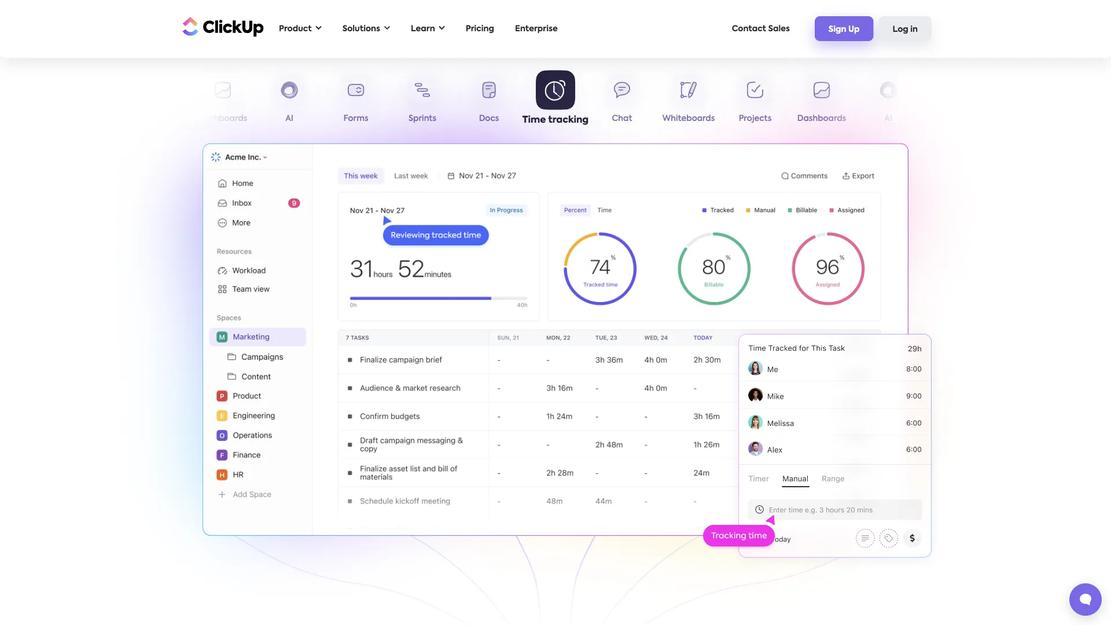 Task type: locate. For each thing, give the bounding box(es) containing it.
0 horizontal spatial projects
[[140, 115, 173, 123]]

1 horizontal spatial forms
[[943, 115, 968, 123]]

enterprise link
[[510, 17, 564, 41]]

sign up
[[829, 25, 860, 33]]

chat button
[[589, 74, 656, 128]]

1 horizontal spatial projects button
[[722, 74, 789, 128]]

1 horizontal spatial ai button
[[856, 74, 922, 128]]

product button
[[273, 17, 328, 41]]

in
[[911, 25, 918, 33]]

1 horizontal spatial ai
[[885, 115, 893, 123]]

1 horizontal spatial dashboards
[[798, 115, 847, 123]]

2 dashboards from the left
[[798, 115, 847, 123]]

0 horizontal spatial dashboards button
[[190, 74, 256, 128]]

forms
[[344, 115, 369, 123], [943, 115, 968, 123]]

sign up button
[[815, 16, 874, 41]]

2 projects button from the left
[[722, 74, 789, 128]]

1 horizontal spatial projects
[[739, 115, 772, 123]]

0 horizontal spatial dashboards
[[199, 115, 247, 123]]

1 forms button from the left
[[323, 74, 389, 128]]

log in link
[[879, 16, 932, 41]]

docs button
[[456, 74, 523, 128]]

0 horizontal spatial ai button
[[256, 74, 323, 128]]

dashboards button
[[190, 74, 256, 128], [789, 74, 856, 128]]

ai button
[[256, 74, 323, 128], [856, 74, 922, 128]]

whiteboards button
[[656, 74, 722, 128]]

sprints button
[[389, 74, 456, 128]]

learn
[[411, 25, 435, 33]]

0 horizontal spatial projects button
[[123, 74, 190, 128]]

0 horizontal spatial ai
[[286, 115, 294, 123]]

ai
[[286, 115, 294, 123], [885, 115, 893, 123]]

docs
[[479, 115, 499, 123]]

product
[[279, 25, 312, 33]]

pricing link
[[460, 17, 500, 41]]

1 horizontal spatial forms button
[[922, 74, 989, 128]]

contact
[[732, 25, 767, 33]]

time tracking image
[[203, 144, 909, 536], [701, 321, 947, 574]]

1 horizontal spatial dashboards button
[[789, 74, 856, 128]]

2 ai from the left
[[885, 115, 893, 123]]

projects
[[140, 115, 173, 123], [739, 115, 772, 123]]

contact sales link
[[727, 17, 796, 41]]

0 horizontal spatial forms
[[344, 115, 369, 123]]

2 ai button from the left
[[856, 74, 922, 128]]

0 horizontal spatial forms button
[[323, 74, 389, 128]]

dashboards
[[199, 115, 247, 123], [798, 115, 847, 123]]

projects button
[[123, 74, 190, 128], [722, 74, 789, 128]]

forms button
[[323, 74, 389, 128], [922, 74, 989, 128]]

1 projects from the left
[[140, 115, 173, 123]]

time
[[523, 115, 546, 125]]

log
[[893, 25, 909, 33]]

2 forms from the left
[[943, 115, 968, 123]]



Task type: describe. For each thing, give the bounding box(es) containing it.
2 forms button from the left
[[922, 74, 989, 128]]

pricing
[[466, 25, 495, 33]]

chat
[[612, 115, 633, 123]]

time tracking
[[523, 115, 589, 125]]

sales
[[769, 25, 790, 33]]

1 dashboards from the left
[[199, 115, 247, 123]]

solutions button
[[337, 17, 396, 41]]

time tracking button
[[523, 70, 589, 128]]

1 ai from the left
[[286, 115, 294, 123]]

solutions
[[343, 25, 380, 33]]

contact sales
[[732, 25, 790, 33]]

enterprise
[[515, 25, 558, 33]]

1 ai button from the left
[[256, 74, 323, 128]]

2 dashboards button from the left
[[789, 74, 856, 128]]

sprints
[[409, 115, 437, 123]]

2 projects from the left
[[739, 115, 772, 123]]

up
[[849, 25, 860, 33]]

sign
[[829, 25, 847, 33]]

1 forms from the left
[[344, 115, 369, 123]]

1 projects button from the left
[[123, 74, 190, 128]]

log in
[[893, 25, 918, 33]]

learn button
[[405, 17, 451, 41]]

whiteboards
[[663, 115, 715, 123]]

clickup image
[[180, 15, 264, 37]]

tracking
[[548, 115, 589, 125]]

1 dashboards button from the left
[[190, 74, 256, 128]]



